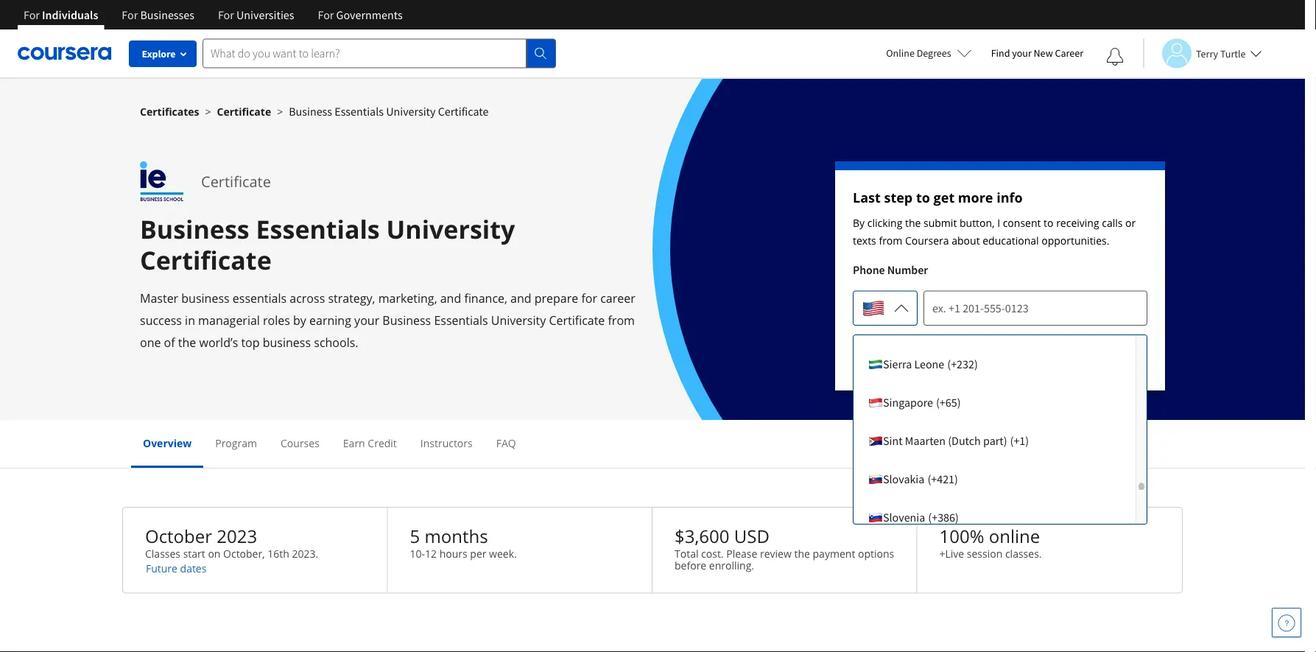 Task type: describe. For each thing, give the bounding box(es) containing it.
🇸🇱 sierra leone (+ 232 )
[[869, 357, 979, 373]]

october
[[145, 524, 212, 548]]

$3,600 usd total cost. please review the payment options before enrolling.
[[675, 524, 895, 572]]

1
[[1020, 434, 1026, 448]]

certificate link
[[217, 104, 271, 118]]

certificate inside business essentials university certificate
[[140, 243, 272, 277]]

from inside by clicking the submit button, i consent to receiving calls or texts from coursera about educational opportunities.
[[879, 233, 903, 247]]

5
[[410, 524, 420, 548]]

phone number
[[853, 262, 929, 277]]

roles
[[263, 312, 290, 328]]

find your new career
[[992, 46, 1084, 60]]

last
[[853, 189, 881, 207]]

earn credit
[[343, 436, 397, 450]]

) for 🇸🇬 singapore (+ 65 )
[[958, 395, 961, 410]]

career
[[601, 290, 636, 306]]

earn credit link
[[343, 436, 397, 450]]

overview link
[[143, 436, 192, 450]]

october,
[[223, 546, 265, 560]]

for individuals
[[24, 7, 98, 22]]

the inside by clicking the submit button, i consent to receiving calls or texts from coursera about educational opportunities.
[[906, 216, 921, 230]]

university inside business essentials university certificate
[[387, 212, 515, 246]]

before
[[675, 558, 707, 572]]

universities
[[237, 7, 294, 22]]

🇸🇰
[[869, 473, 881, 488]]

slovakia
[[884, 472, 925, 487]]

faq link
[[496, 436, 516, 450]]

prepare
[[535, 290, 579, 306]]

success
[[140, 312, 182, 328]]

from inside the master business essentials across strategy, marketing, and finance, and prepare for career success in managerial roles by earning your business essentials university certificate from one of the world's top business schools.
[[608, 312, 635, 328]]

232
[[957, 357, 975, 372]]

managerial
[[198, 312, 260, 328]]

governments
[[336, 7, 403, 22]]

october 2023 classes start on october, 16th 2023.
[[145, 524, 319, 560]]

🇸🇮 slovenia (+ 386 )
[[869, 510, 959, 526]]

instructors
[[421, 436, 473, 450]]

week.
[[489, 546, 517, 560]]

2 and from the left
[[511, 290, 532, 306]]

email me info
[[966, 348, 1036, 363]]

) for 🇸🇰 slovakia (+ 421 )
[[955, 472, 959, 487]]

certificate inside the master business essentials across strategy, marketing, and finance, and prepare for career success in managerial roles by earning your business essentials university certificate from one of the world's top business schools.
[[549, 312, 605, 328]]

🇸🇮
[[869, 512, 881, 526]]

classes
[[145, 546, 181, 560]]

top
[[241, 335, 260, 350]]

options
[[859, 546, 895, 560]]

essentials
[[233, 290, 287, 306]]

earning
[[310, 312, 351, 328]]

(dutch
[[949, 434, 982, 448]]

421
[[938, 472, 955, 487]]

singapore
[[884, 395, 934, 410]]

help center image
[[1279, 614, 1296, 632]]

for universities
[[218, 7, 294, 22]]

email me info button
[[853, 338, 1148, 373]]

16th
[[268, 546, 289, 560]]

to inside by clicking the submit button, i consent to receiving calls or texts from coursera about educational opportunities.
[[1044, 216, 1054, 230]]

program
[[215, 436, 257, 450]]

find
[[992, 46, 1011, 60]]

by
[[293, 312, 307, 328]]

$3,600
[[675, 524, 730, 548]]

certificates > certificate > business essentials university certificate
[[140, 104, 489, 119]]

🇸🇽 sint maarten (dutch part) (+ 1 )
[[869, 434, 1030, 450]]

🇺🇸 button
[[853, 290, 918, 326]]

clicking
[[868, 216, 903, 230]]

usd
[[735, 524, 770, 548]]

for for universities
[[218, 7, 234, 22]]

info inside button
[[1016, 348, 1036, 363]]

cost.
[[702, 546, 724, 560]]

master
[[140, 290, 178, 306]]

certificate inside certificates > certificate > business essentials university certificate
[[217, 104, 271, 118]]

essentials inside the master business essentials across strategy, marketing, and finance, and prepare for career success in managerial roles by earning your business essentials university certificate from one of the world's top business schools.
[[434, 312, 488, 328]]

🇸🇬
[[869, 397, 881, 411]]

certificate menu element
[[131, 420, 1175, 468]]

100%
[[940, 524, 985, 548]]

0 vertical spatial university
[[386, 104, 436, 119]]

the inside $3,600 usd total cost. please review the payment options before enrolling.
[[795, 546, 811, 560]]

review
[[761, 546, 792, 560]]

for for individuals
[[24, 7, 40, 22]]

hours
[[440, 546, 468, 560]]

🇺🇸
[[862, 295, 886, 324]]

button,
[[960, 216, 995, 230]]

faq
[[496, 436, 516, 450]]

the inside the master business essentials across strategy, marketing, and finance, and prepare for career success in managerial roles by earning your business essentials university certificate from one of the world's top business schools.
[[178, 335, 196, 350]]

65
[[946, 395, 958, 410]]

please
[[727, 546, 758, 560]]

100% online +live session classes.
[[940, 524, 1042, 560]]

for governments
[[318, 7, 403, 22]]

payment
[[813, 546, 856, 560]]

show notifications image
[[1107, 48, 1125, 66]]

for
[[582, 290, 598, 306]]

for businesses
[[122, 7, 195, 22]]

get
[[934, 189, 955, 207]]

essentials inside business essentials university certificate
[[256, 212, 380, 246]]



Task type: vqa. For each thing, say whether or not it's contained in the screenshot.
Find
yes



Task type: locate. For each thing, give the bounding box(es) containing it.
info
[[997, 189, 1023, 207], [1016, 348, 1036, 363]]

4 for from the left
[[318, 7, 334, 22]]

university inside the master business essentials across strategy, marketing, and finance, and prepare for career success in managerial roles by earning your business essentials university certificate from one of the world's top business schools.
[[491, 312, 546, 328]]

1 horizontal spatial business
[[289, 104, 332, 119]]

business down marketing,
[[383, 312, 431, 328]]

finance,
[[465, 290, 508, 306]]

0 vertical spatial business
[[289, 104, 332, 119]]

the right of
[[178, 335, 196, 350]]

(+ inside 🇸🇱 sierra leone (+ 232 )
[[948, 357, 957, 372]]

(+ for 🇸🇰 slovakia (+ 421 )
[[928, 472, 938, 487]]

1 > from the left
[[205, 104, 211, 118]]

to left the get
[[917, 189, 931, 207]]

1 horizontal spatial the
[[795, 546, 811, 560]]

(+ inside 🇸🇮 slovenia (+ 386 )
[[929, 510, 938, 525]]

1 horizontal spatial from
[[879, 233, 903, 247]]

business
[[182, 290, 230, 306], [263, 335, 311, 350]]

0 vertical spatial essentials
[[335, 104, 384, 119]]

by
[[853, 216, 865, 230]]

your down strategy,
[[355, 312, 380, 328]]

0 vertical spatial the
[[906, 216, 921, 230]]

from down 'clicking'
[[879, 233, 903, 247]]

None search field
[[203, 39, 556, 68]]

(+ right the 'leone'
[[948, 357, 957, 372]]

for left individuals at the left of page
[[24, 7, 40, 22]]

from down career
[[608, 312, 635, 328]]

(+ right slovakia
[[928, 472, 938, 487]]

(+ right "slovenia"
[[929, 510, 938, 525]]

the right review
[[795, 546, 811, 560]]

and left finance,
[[440, 290, 462, 306]]

1 vertical spatial your
[[355, 312, 380, 328]]

) inside 🇸🇽 sint maarten (dutch part) (+ 1 )
[[1026, 434, 1030, 448]]

5 months 10-12 hours per week.
[[410, 524, 517, 560]]

and right finance,
[[511, 290, 532, 306]]

) inside 🇸🇬 singapore (+ 65 )
[[958, 395, 961, 410]]

(+ for 🇸🇬 singapore (+ 65 )
[[937, 395, 946, 410]]

for for governments
[[318, 7, 334, 22]]

program link
[[215, 436, 257, 450]]

0 horizontal spatial and
[[440, 290, 462, 306]]

1 horizontal spatial business
[[263, 335, 311, 350]]

overview
[[143, 436, 192, 450]]

0 horizontal spatial the
[[178, 335, 196, 350]]

1 vertical spatial the
[[178, 335, 196, 350]]

) up (dutch in the bottom right of the page
[[958, 395, 961, 410]]

1 for from the left
[[24, 7, 40, 22]]

business down roles
[[263, 335, 311, 350]]

2 for from the left
[[122, 7, 138, 22]]

) left the "me"
[[975, 357, 979, 372]]

0 horizontal spatial to
[[917, 189, 931, 207]]

and
[[440, 290, 462, 306], [511, 290, 532, 306]]

1 horizontal spatial to
[[1044, 216, 1054, 230]]

) down 🇸🇽 sint maarten (dutch part) (+ 1 )
[[955, 472, 959, 487]]

career
[[1056, 46, 1084, 60]]

1 horizontal spatial >
[[277, 104, 283, 118]]

your right find
[[1013, 46, 1032, 60]]

1 vertical spatial to
[[1044, 216, 1054, 230]]

+live
[[940, 546, 965, 560]]

0 horizontal spatial your
[[355, 312, 380, 328]]

strategy,
[[328, 290, 375, 306]]

(+ inside 🇸🇰 slovakia (+ 421 )
[[928, 472, 938, 487]]

(+ inside 🇸🇽 sint maarten (dutch part) (+ 1 )
[[1011, 434, 1020, 448]]

business essentials university certificate
[[140, 212, 515, 277]]

business inside the master business essentials across strategy, marketing, and finance, and prepare for career success in managerial roles by earning your business essentials university certificate from one of the world's top business schools.
[[383, 312, 431, 328]]

)
[[975, 357, 979, 372], [958, 395, 961, 410], [1026, 434, 1030, 448], [955, 472, 959, 487], [956, 510, 959, 525]]

(+ right singapore
[[937, 395, 946, 410]]

the
[[906, 216, 921, 230], [178, 335, 196, 350], [795, 546, 811, 560]]

world's
[[199, 335, 238, 350]]

by clicking the submit button, i consent to receiving calls or texts from coursera about educational opportunities.
[[853, 216, 1137, 247]]

maarten
[[906, 434, 946, 448]]

2023.
[[292, 546, 319, 560]]

) inside 🇸🇰 slovakia (+ 421 )
[[955, 472, 959, 487]]

) inside 🇸🇮 slovenia (+ 386 )
[[956, 510, 959, 525]]

list box containing 🇸🇱 sierra leone (+ 232 )
[[854, 308, 1147, 535]]

businesses
[[140, 7, 195, 22]]

10-
[[410, 546, 425, 560]]

0 vertical spatial from
[[879, 233, 903, 247]]

your inside the master business essentials across strategy, marketing, and finance, and prepare for career success in managerial roles by earning your business essentials university certificate from one of the world's top business schools.
[[355, 312, 380, 328]]

2 vertical spatial the
[[795, 546, 811, 560]]

me
[[997, 348, 1013, 363]]

email
[[966, 348, 995, 363]]

1 and from the left
[[440, 290, 462, 306]]

schools.
[[314, 335, 359, 350]]

for left businesses
[[122, 7, 138, 22]]

months
[[425, 524, 488, 548]]

1 vertical spatial info
[[1016, 348, 1036, 363]]

one
[[140, 335, 161, 350]]

info right the "me"
[[1016, 348, 1036, 363]]

for left 'governments'
[[318, 7, 334, 22]]

(+
[[948, 357, 957, 372], [937, 395, 946, 410], [1011, 434, 1020, 448], [928, 472, 938, 487], [929, 510, 938, 525]]

2 horizontal spatial the
[[906, 216, 921, 230]]

1 vertical spatial from
[[608, 312, 635, 328]]

🇸🇱
[[869, 358, 881, 373]]

0 vertical spatial business
[[182, 290, 230, 306]]

list box
[[854, 308, 1147, 535]]

slovenia
[[884, 510, 926, 525]]

for left universities
[[218, 7, 234, 22]]

0 horizontal spatial >
[[205, 104, 211, 118]]

about
[[952, 233, 981, 247]]

business inside business essentials university certificate
[[140, 212, 250, 246]]

certificates link
[[140, 104, 199, 118]]

ie business school image
[[140, 161, 184, 202]]

leone
[[915, 357, 945, 372]]

(+ inside 🇸🇬 singapore (+ 65 )
[[937, 395, 946, 410]]

1 vertical spatial business
[[140, 212, 250, 246]]

🇸🇬 singapore (+ 65 )
[[869, 395, 961, 411]]

🇸🇽
[[869, 435, 881, 450]]

) right part)
[[1026, 434, 1030, 448]]

🇸🇰 slovakia (+ 421 )
[[869, 472, 959, 488]]

> right certificate link on the top left of page
[[277, 104, 283, 118]]

3 for from the left
[[218, 7, 234, 22]]

(+ right part)
[[1011, 434, 1020, 448]]

0 horizontal spatial from
[[608, 312, 635, 328]]

for for businesses
[[122, 7, 138, 22]]

last step to get more info
[[853, 189, 1023, 207]]

texts
[[853, 233, 877, 247]]

12
[[425, 546, 437, 560]]

386
[[938, 510, 956, 525]]

Phone Number telephone field
[[924, 290, 1148, 326]]

2 vertical spatial business
[[383, 312, 431, 328]]

phone
[[853, 262, 886, 277]]

0 horizontal spatial business
[[140, 212, 250, 246]]

0 horizontal spatial business
[[182, 290, 230, 306]]

0 vertical spatial to
[[917, 189, 931, 207]]

) inside 🇸🇱 sierra leone (+ 232 )
[[975, 357, 979, 372]]

0 vertical spatial your
[[1013, 46, 1032, 60]]

calls
[[1103, 216, 1123, 230]]

1 vertical spatial university
[[387, 212, 515, 246]]

business up "in" on the left of the page
[[182, 290, 230, 306]]

1 vertical spatial business
[[263, 335, 311, 350]]

session
[[968, 546, 1003, 560]]

across
[[290, 290, 325, 306]]

(+ for 🇸🇮 slovenia (+ 386 )
[[929, 510, 938, 525]]

i
[[998, 216, 1001, 230]]

total
[[675, 546, 699, 560]]

enrolling.
[[710, 558, 755, 572]]

the up "coursera"
[[906, 216, 921, 230]]

sierra
[[884, 357, 913, 372]]

coursera image
[[18, 41, 111, 65]]

your
[[1013, 46, 1032, 60], [355, 312, 380, 328]]

1 horizontal spatial your
[[1013, 46, 1032, 60]]

new
[[1034, 46, 1054, 60]]

business right certificate link on the top left of page
[[289, 104, 332, 119]]

) for 🇸🇮 slovenia (+ 386 )
[[956, 510, 959, 525]]

1 vertical spatial essentials
[[256, 212, 380, 246]]

credit
[[368, 436, 397, 450]]

sint
[[884, 434, 903, 448]]

info up i
[[997, 189, 1023, 207]]

2 vertical spatial essentials
[[434, 312, 488, 328]]

to right consent
[[1044, 216, 1054, 230]]

1 horizontal spatial and
[[511, 290, 532, 306]]

for
[[24, 7, 40, 22], [122, 7, 138, 22], [218, 7, 234, 22], [318, 7, 334, 22]]

2 > from the left
[[277, 104, 283, 118]]

banner navigation
[[12, 0, 415, 41]]

business down "ie business school" image
[[140, 212, 250, 246]]

courses
[[281, 436, 320, 450]]

online
[[989, 524, 1041, 548]]

step
[[885, 189, 913, 207]]

opportunities.
[[1042, 233, 1110, 247]]

) up "+live"
[[956, 510, 959, 525]]

find your new career link
[[984, 44, 1091, 63]]

to
[[917, 189, 931, 207], [1044, 216, 1054, 230]]

instructors link
[[421, 436, 473, 450]]

0 vertical spatial info
[[997, 189, 1023, 207]]

2 horizontal spatial business
[[383, 312, 431, 328]]

certificates
[[140, 104, 199, 118]]

>
[[205, 104, 211, 118], [277, 104, 283, 118]]

earn
[[343, 436, 365, 450]]

your inside find your new career "link"
[[1013, 46, 1032, 60]]

classes.
[[1006, 546, 1042, 560]]

> left certificate link on the top left of page
[[205, 104, 211, 118]]

courses link
[[281, 436, 320, 450]]

2 vertical spatial university
[[491, 312, 546, 328]]

start
[[183, 546, 205, 560]]



